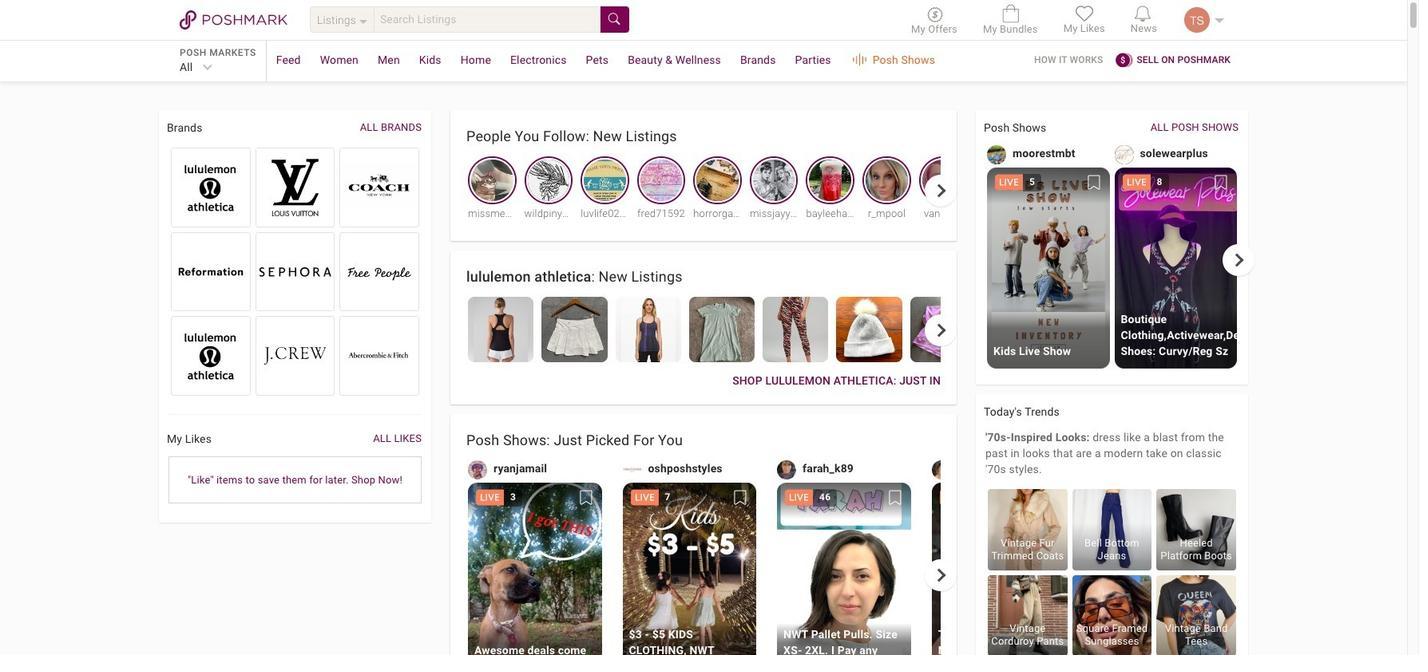 Task type: vqa. For each thing, say whether or not it's contained in the screenshot.
"Username or Email" text field
no



Task type: describe. For each thing, give the bounding box(es) containing it.
reresfrare image
[[1183, 6, 1212, 34]]

current posh shows icon image
[[850, 50, 870, 69]]

offer image
[[925, 4, 944, 23]]

poshmark logo image
[[180, 10, 288, 30]]



Task type: locate. For each thing, give the bounding box(es) containing it.
user image image
[[987, 145, 1006, 165], [1115, 145, 1134, 165], [468, 461, 487, 480], [623, 461, 642, 480], [777, 461, 796, 480]]

Search search field
[[374, 6, 601, 33]]



